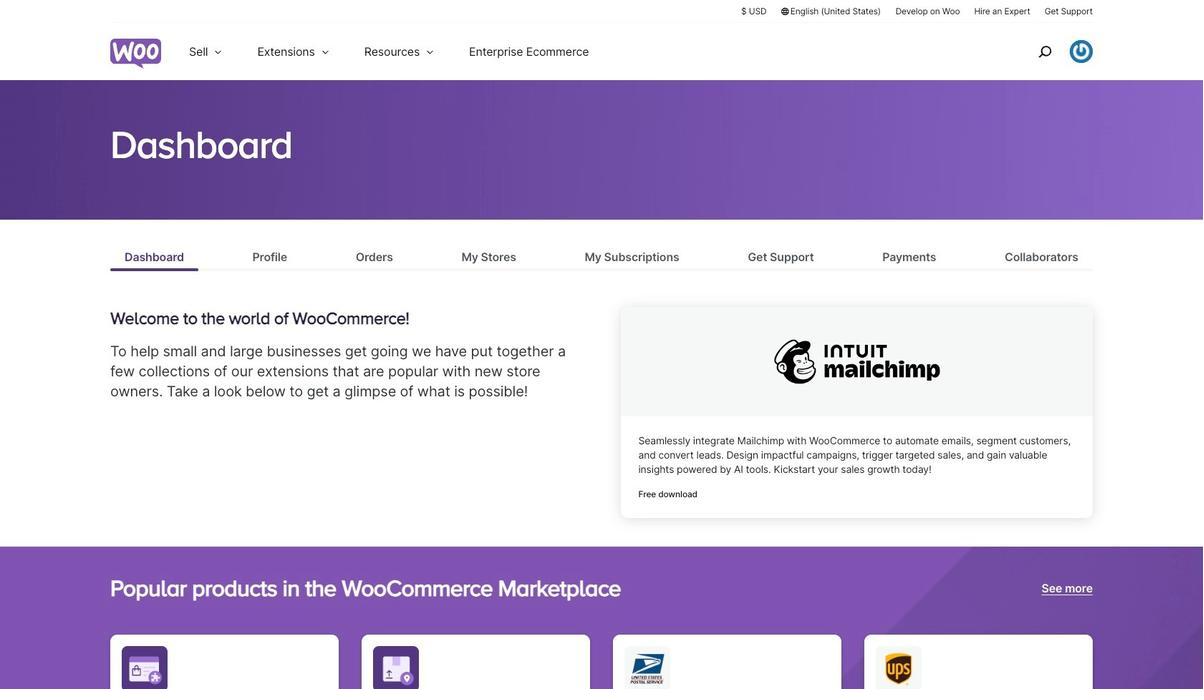 Task type: locate. For each thing, give the bounding box(es) containing it.
open account menu image
[[1070, 40, 1093, 63]]



Task type: describe. For each thing, give the bounding box(es) containing it.
search image
[[1034, 40, 1056, 63]]

service navigation menu element
[[1008, 28, 1093, 75]]



Task type: vqa. For each thing, say whether or not it's contained in the screenshot.
the service navigation menu element
yes



